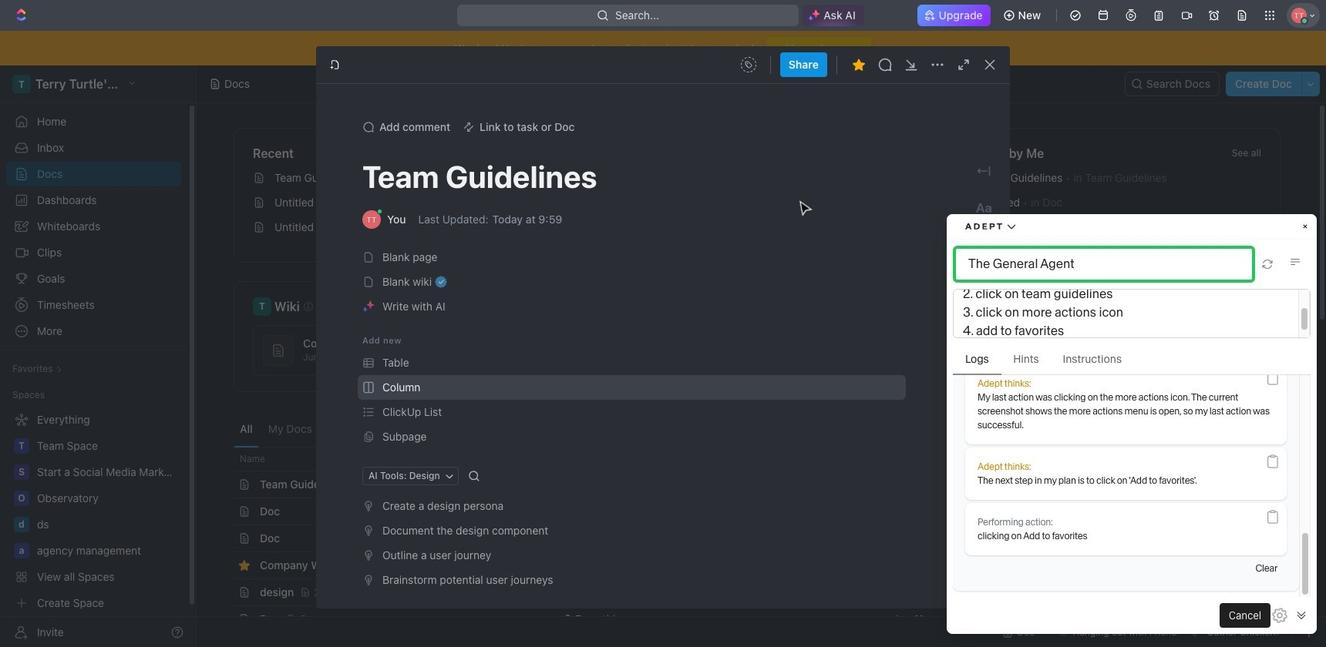 Task type: vqa. For each thing, say whether or not it's contained in the screenshot.
Terry Turtle's Workspace, , element
yes



Task type: describe. For each thing, give the bounding box(es) containing it.
drumstick bite image
[[1194, 628, 1203, 637]]

terry turtle's workspace, , element
[[253, 298, 272, 316]]



Task type: locate. For each thing, give the bounding box(es) containing it.
table
[[217, 447, 1281, 648]]

tab list
[[234, 411, 616, 447]]

tree inside sidebar navigation
[[6, 408, 181, 616]]

dropdown menu image
[[736, 52, 761, 77]]

cell
[[217, 472, 234, 498], [217, 499, 234, 525], [1007, 499, 1131, 525], [1131, 499, 1254, 525], [217, 526, 234, 552], [217, 553, 234, 579], [551, 553, 705, 579], [884, 553, 1007, 579], [1007, 553, 1131, 579], [1131, 553, 1254, 579], [551, 580, 705, 606], [884, 580, 1007, 606], [217, 607, 234, 633], [1007, 607, 1131, 633], [1131, 607, 1254, 633]]

company wiki image
[[271, 343, 286, 359]]

tree
[[6, 408, 181, 616]]

row
[[234, 447, 1281, 472], [217, 471, 1281, 499], [217, 498, 1281, 526], [217, 525, 1281, 553], [217, 552, 1281, 580], [234, 579, 1281, 607], [217, 606, 1281, 634]]

sidebar navigation
[[0, 66, 197, 648]]



